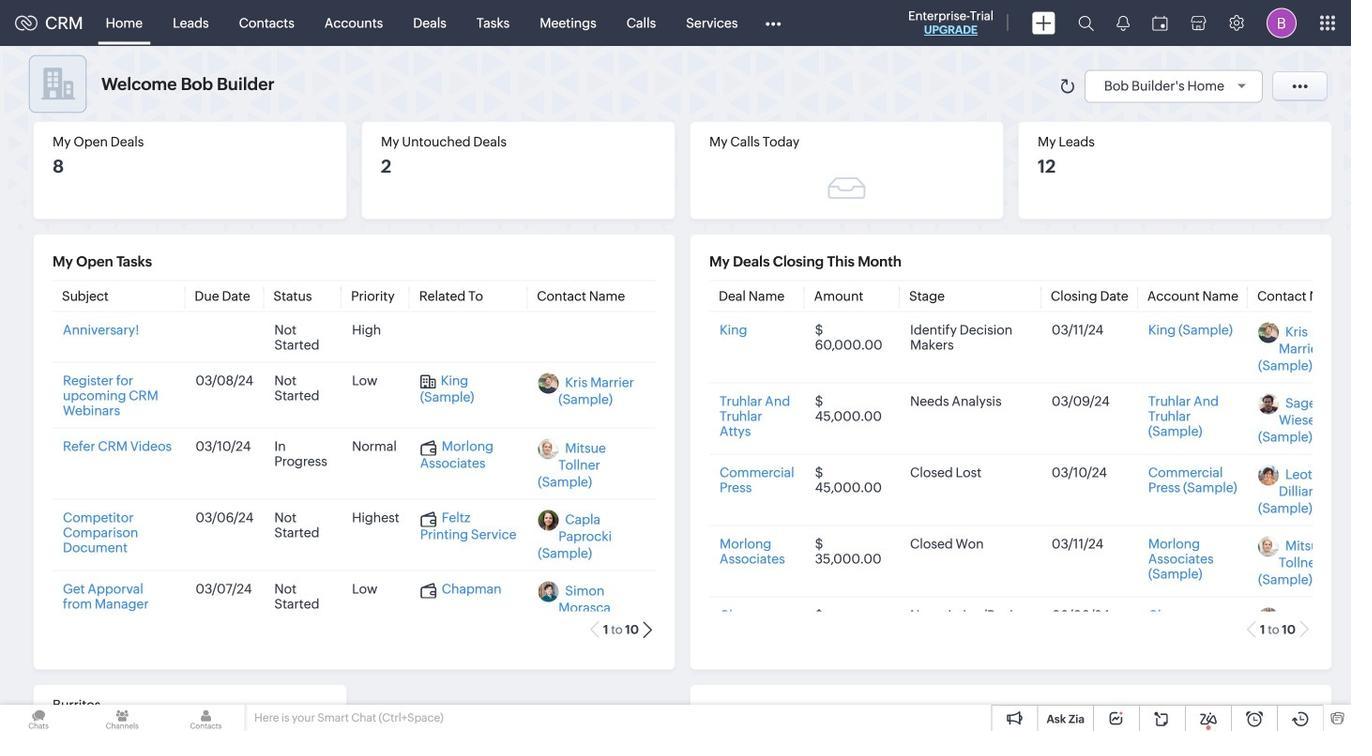 Task type: locate. For each thing, give the bounding box(es) containing it.
profile image
[[1267, 8, 1297, 38]]

signals element
[[1106, 0, 1142, 46]]

search element
[[1067, 0, 1106, 46]]

create menu image
[[1033, 12, 1056, 34]]

profile element
[[1256, 0, 1309, 46]]

search image
[[1079, 15, 1095, 31]]



Task type: describe. For each thing, give the bounding box(es) containing it.
calendar image
[[1153, 15, 1169, 31]]

logo image
[[15, 15, 38, 31]]

channels image
[[84, 705, 161, 731]]

contacts image
[[167, 705, 245, 731]]

Other Modules field
[[753, 8, 794, 38]]

chats image
[[0, 705, 77, 731]]

create menu element
[[1021, 0, 1067, 46]]

signals image
[[1117, 15, 1130, 31]]



Task type: vqa. For each thing, say whether or not it's contained in the screenshot.
Profile Icon
yes



